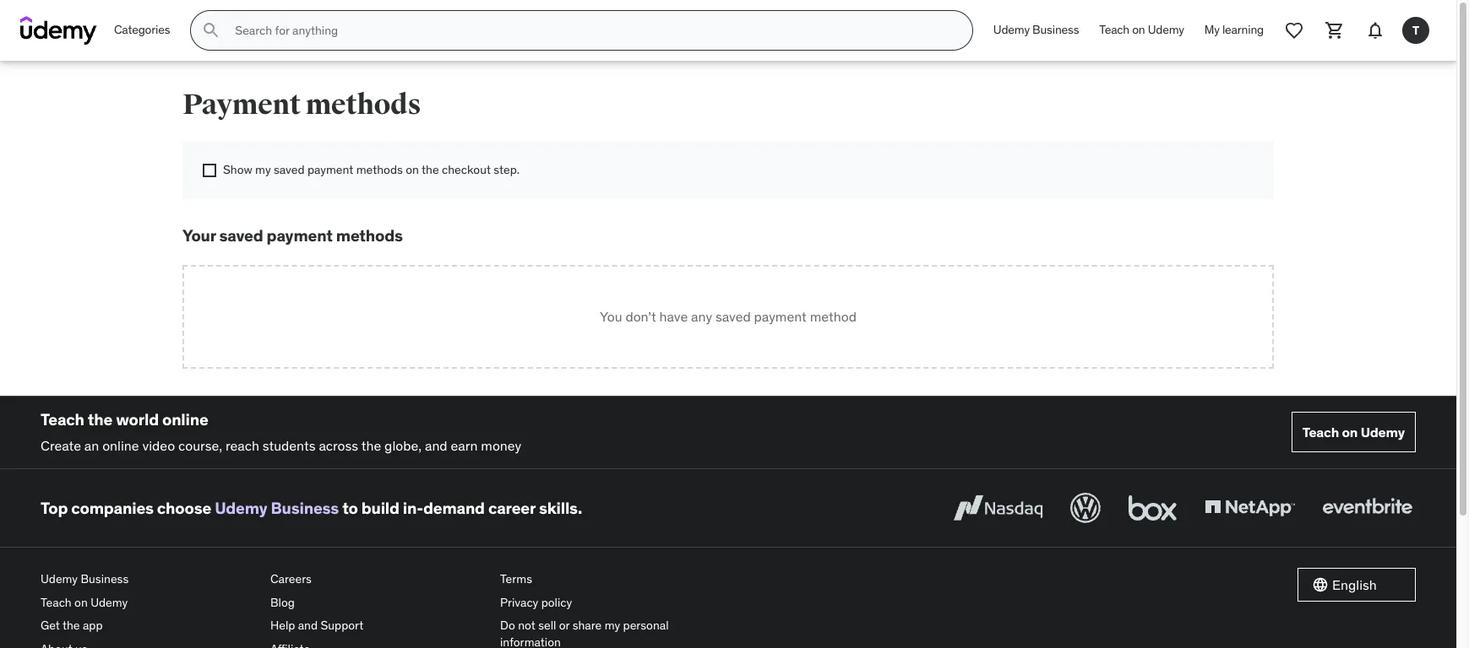 Task type: locate. For each thing, give the bounding box(es) containing it.
on up app
[[74, 595, 88, 610]]

saved right show
[[274, 162, 305, 177]]

teach inside "teach the world online create an online video course, reach students across the globe, and earn money"
[[41, 410, 84, 430]]

udemy
[[993, 22, 1030, 37], [1148, 22, 1184, 37], [1361, 424, 1405, 441], [215, 498, 267, 518], [41, 572, 78, 587], [91, 595, 128, 610]]

payment
[[307, 162, 353, 177], [267, 225, 333, 246], [754, 309, 807, 326]]

on inside 'udemy business teach on udemy get the app'
[[74, 595, 88, 610]]

2 vertical spatial teach on udemy link
[[41, 592, 257, 615]]

1 horizontal spatial my
[[605, 619, 620, 634]]

0 horizontal spatial my
[[255, 162, 271, 177]]

teach on udemy for middle the teach on udemy link
[[1302, 424, 1405, 441]]

the up 'an' on the bottom left
[[88, 410, 113, 430]]

an
[[84, 437, 99, 454]]

english button
[[1298, 569, 1416, 602]]

get the app link
[[41, 615, 257, 638]]

not
[[518, 619, 535, 634]]

1 vertical spatial business
[[271, 498, 339, 518]]

0 vertical spatial business
[[1032, 22, 1079, 37]]

the left globe, in the left of the page
[[361, 437, 381, 454]]

netapp image
[[1201, 490, 1299, 527]]

teach on udemy link left 'my'
[[1089, 10, 1194, 51]]

0 vertical spatial saved
[[274, 162, 305, 177]]

sell
[[538, 619, 556, 634]]

my down 'privacy policy' link
[[605, 619, 620, 634]]

career
[[488, 498, 536, 518]]

teach on udemy for the topmost the teach on udemy link
[[1099, 22, 1184, 37]]

my
[[1205, 22, 1220, 37]]

business for udemy business teach on udemy get the app
[[81, 572, 129, 587]]

the right get
[[62, 619, 80, 634]]

or
[[559, 619, 570, 634]]

my
[[255, 162, 271, 177], [605, 619, 620, 634]]

1 vertical spatial my
[[605, 619, 620, 634]]

2 horizontal spatial teach on udemy link
[[1291, 413, 1416, 453]]

saved right any
[[716, 309, 751, 326]]

you don't have any saved payment method
[[600, 309, 857, 326]]

0 horizontal spatial teach on udemy
[[1099, 22, 1184, 37]]

privacy
[[500, 595, 538, 610]]

0 vertical spatial my
[[255, 162, 271, 177]]

teach
[[1099, 22, 1130, 37], [41, 410, 84, 430], [1302, 424, 1339, 441], [41, 595, 72, 610]]

skills.
[[539, 498, 582, 518]]

shopping cart with 0 items image
[[1325, 20, 1345, 41]]

udemy business link
[[983, 10, 1089, 51], [215, 498, 339, 518], [41, 569, 257, 592]]

have
[[659, 309, 688, 326]]

and
[[425, 437, 447, 454], [298, 619, 318, 634]]

0 vertical spatial teach on udemy
[[1099, 22, 1184, 37]]

teach on udemy left 'my'
[[1099, 22, 1184, 37]]

top
[[41, 498, 68, 518]]

blog
[[270, 595, 295, 610]]

share
[[573, 619, 602, 634]]

1 vertical spatial teach on udemy
[[1302, 424, 1405, 441]]

across
[[319, 437, 358, 454]]

0 vertical spatial and
[[425, 437, 447, 454]]

teach on udemy link up app
[[41, 592, 257, 615]]

you
[[600, 309, 622, 326]]

teach on udemy
[[1099, 22, 1184, 37], [1302, 424, 1405, 441]]

teach on udemy up eventbrite image
[[1302, 424, 1405, 441]]

careers
[[270, 572, 312, 587]]

world
[[116, 410, 159, 430]]

1 horizontal spatial teach on udemy
[[1302, 424, 1405, 441]]

0 horizontal spatial business
[[81, 572, 129, 587]]

business
[[1032, 22, 1079, 37], [271, 498, 339, 518], [81, 572, 129, 587]]

the left checkout
[[422, 162, 439, 177]]

2 horizontal spatial business
[[1032, 22, 1079, 37]]

careers blog help and support
[[270, 572, 363, 634]]

my learning
[[1205, 22, 1264, 37]]

on left checkout
[[406, 162, 419, 177]]

companies
[[71, 498, 154, 518]]

any
[[691, 309, 712, 326]]

choose
[[157, 498, 211, 518]]

1 vertical spatial and
[[298, 619, 318, 634]]

wishlist image
[[1284, 20, 1304, 41]]

business inside 'udemy business teach on udemy get the app'
[[81, 572, 129, 587]]

saved right your
[[219, 225, 263, 246]]

2 vertical spatial saved
[[716, 309, 751, 326]]

blog link
[[270, 592, 487, 615]]

your
[[182, 225, 216, 246]]

on
[[1132, 22, 1145, 37], [406, 162, 419, 177], [1342, 424, 1358, 441], [74, 595, 88, 610]]

create
[[41, 437, 81, 454]]

1 vertical spatial methods
[[356, 162, 403, 177]]

methods
[[306, 87, 421, 123], [356, 162, 403, 177], [336, 225, 403, 246]]

0 vertical spatial udemy business link
[[983, 10, 1089, 51]]

1 horizontal spatial teach on udemy link
[[1089, 10, 1194, 51]]

online
[[162, 410, 208, 430], [102, 437, 139, 454]]

and left earn
[[425, 437, 447, 454]]

teach on udemy link up eventbrite image
[[1291, 413, 1416, 453]]

my right show
[[255, 162, 271, 177]]

xsmall image
[[203, 164, 216, 177]]

and right help
[[298, 619, 318, 634]]

0 horizontal spatial online
[[102, 437, 139, 454]]

the
[[422, 162, 439, 177], [88, 410, 113, 430], [361, 437, 381, 454], [62, 619, 80, 634]]

nasdaq image
[[950, 490, 1047, 527]]

teach the world online create an online video course, reach students across the globe, and earn money
[[41, 410, 521, 454]]

earn
[[451, 437, 478, 454]]

terms link
[[500, 569, 716, 592]]

2 vertical spatial business
[[81, 572, 129, 587]]

and inside "teach the world online create an online video course, reach students across the globe, and earn money"
[[425, 437, 447, 454]]

learning
[[1222, 22, 1264, 37]]

teach on udemy link
[[1089, 10, 1194, 51], [1291, 413, 1416, 453], [41, 592, 257, 615]]

saved
[[274, 162, 305, 177], [219, 225, 263, 246], [716, 309, 751, 326]]

online up course,
[[162, 410, 208, 430]]

0 horizontal spatial and
[[298, 619, 318, 634]]

online right 'an' on the bottom left
[[102, 437, 139, 454]]

0 horizontal spatial saved
[[219, 225, 263, 246]]

0 vertical spatial online
[[162, 410, 208, 430]]

udemy image
[[20, 16, 97, 45]]

payment
[[182, 87, 301, 123]]

0 horizontal spatial teach on udemy link
[[41, 592, 257, 615]]

help
[[270, 619, 295, 634]]

demand
[[423, 498, 485, 518]]

1 horizontal spatial and
[[425, 437, 447, 454]]

reach
[[226, 437, 259, 454]]



Task type: vqa. For each thing, say whether or not it's contained in the screenshot.
create on the left bottom
yes



Task type: describe. For each thing, give the bounding box(es) containing it.
my inside the terms privacy policy do not sell or share my personal information
[[605, 619, 620, 634]]

t link
[[1396, 10, 1436, 51]]

checkout
[[442, 162, 491, 177]]

2 vertical spatial methods
[[336, 225, 403, 246]]

volkswagen image
[[1067, 490, 1104, 527]]

2 horizontal spatial saved
[[716, 309, 751, 326]]

udemy business
[[993, 22, 1079, 37]]

help and support link
[[270, 615, 487, 638]]

1 horizontal spatial saved
[[274, 162, 305, 177]]

step.
[[494, 162, 520, 177]]

terms privacy policy do not sell or share my personal information
[[500, 572, 669, 649]]

method
[[810, 309, 857, 326]]

policy
[[541, 595, 572, 610]]

and inside careers blog help and support
[[298, 619, 318, 634]]

box image
[[1124, 490, 1181, 527]]

udemy business teach on udemy get the app
[[41, 572, 129, 634]]

1 vertical spatial payment
[[267, 225, 333, 246]]

2 vertical spatial udemy business link
[[41, 569, 257, 592]]

on left 'my'
[[1132, 22, 1145, 37]]

categories
[[114, 22, 170, 37]]

my learning link
[[1194, 10, 1274, 51]]

teach inside 'udemy business teach on udemy get the app'
[[41, 595, 72, 610]]

in-
[[403, 498, 423, 518]]

privacy policy link
[[500, 592, 716, 615]]

1 vertical spatial teach on udemy link
[[1291, 413, 1416, 453]]

personal
[[623, 619, 669, 634]]

your saved payment methods
[[182, 225, 403, 246]]

0 vertical spatial teach on udemy link
[[1089, 10, 1194, 51]]

careers link
[[270, 569, 487, 592]]

english
[[1332, 577, 1377, 594]]

build
[[361, 498, 399, 518]]

support
[[321, 619, 363, 634]]

course,
[[178, 437, 222, 454]]

Search for anything text field
[[232, 16, 952, 45]]

globe,
[[384, 437, 422, 454]]

t
[[1413, 22, 1419, 38]]

do
[[500, 619, 515, 634]]

2 vertical spatial payment
[[754, 309, 807, 326]]

1 horizontal spatial business
[[271, 498, 339, 518]]

notifications image
[[1365, 20, 1386, 41]]

eventbrite image
[[1319, 490, 1416, 527]]

on up eventbrite image
[[1342, 424, 1358, 441]]

do not sell or share my personal information button
[[500, 615, 716, 649]]

0 vertical spatial methods
[[306, 87, 421, 123]]

1 vertical spatial udemy business link
[[215, 498, 339, 518]]

students
[[263, 437, 316, 454]]

submit search image
[[201, 20, 222, 41]]

1 vertical spatial saved
[[219, 225, 263, 246]]

app
[[83, 619, 103, 634]]

top companies choose udemy business to build in-demand career skills.
[[41, 498, 582, 518]]

don't
[[626, 309, 656, 326]]

show my saved payment methods on the checkout step.
[[223, 162, 520, 177]]

1 vertical spatial online
[[102, 437, 139, 454]]

payment methods
[[182, 87, 421, 123]]

1 horizontal spatial online
[[162, 410, 208, 430]]

money
[[481, 437, 521, 454]]

video
[[142, 437, 175, 454]]

0 vertical spatial payment
[[307, 162, 353, 177]]

small image
[[1312, 577, 1329, 594]]

categories button
[[104, 10, 180, 51]]

get
[[41, 619, 60, 634]]

information
[[500, 635, 561, 649]]

business for udemy business
[[1032, 22, 1079, 37]]

show
[[223, 162, 252, 177]]

to
[[342, 498, 358, 518]]

the inside 'udemy business teach on udemy get the app'
[[62, 619, 80, 634]]

terms
[[500, 572, 532, 587]]



